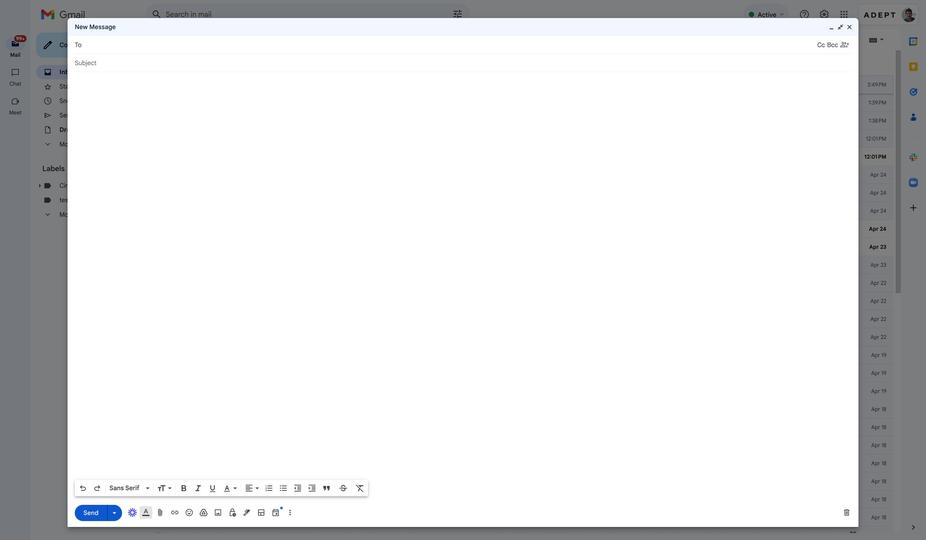 Task type: vqa. For each thing, say whether or not it's contained in the screenshot.
Older ICON
yes



Task type: locate. For each thing, give the bounding box(es) containing it.
19 row from the top
[[146, 400, 894, 418]]

row
[[146, 76, 894, 94], [146, 94, 894, 112], [146, 112, 894, 130], [146, 130, 894, 148], [146, 148, 894, 166], [146, 166, 894, 184], [146, 184, 894, 202], [146, 202, 894, 220], [146, 220, 894, 238], [146, 238, 894, 256], [146, 256, 894, 274], [146, 274, 894, 292], [146, 292, 894, 310], [146, 310, 894, 328], [146, 328, 894, 346], [146, 346, 894, 364], [146, 364, 894, 382], [146, 382, 894, 400], [146, 400, 894, 418], [146, 418, 894, 436], [146, 436, 894, 454], [146, 454, 894, 472], [146, 472, 894, 491], [146, 491, 894, 509], [146, 509, 894, 527], [146, 527, 894, 540]]

1 row from the top
[[146, 76, 894, 94]]

option
[[108, 484, 144, 493]]

strikethrough ‪(⌘⇧x)‬ image
[[339, 484, 348, 493]]

navigation
[[0, 29, 32, 540]]

main content
[[146, 50, 894, 540]]

dialog
[[68, 18, 859, 527]]

promotions tab
[[260, 50, 374, 76]]

13 row from the top
[[146, 292, 894, 310]]

heading
[[0, 51, 31, 59], [0, 80, 31, 87], [0, 109, 31, 116], [42, 164, 128, 173]]

set up a time to meet image
[[271, 508, 280, 517]]

tab list
[[902, 29, 927, 508], [146, 50, 894, 76]]

14 row from the top
[[146, 310, 894, 328]]

22 row from the top
[[146, 454, 894, 472]]

older image
[[853, 35, 862, 44]]

italic ‪(⌘i)‬ image
[[194, 484, 203, 493]]

remove formatting ‪(⌘\)‬ image
[[356, 484, 365, 493]]

primary tab
[[146, 50, 259, 76]]

minimize image
[[829, 23, 836, 31]]

formatting options toolbar
[[75, 480, 368, 496]]

bold ‪(⌘b)‬ image
[[179, 484, 188, 493]]

search in mail image
[[149, 6, 165, 23]]

24 row from the top
[[146, 491, 894, 509]]

updates, 8 new messages, tab
[[374, 50, 488, 76]]

advanced search options image
[[449, 5, 467, 23]]

insert link ‪(⌘k)‬ image
[[170, 508, 179, 517]]

pop out image
[[838, 23, 845, 31]]

insert emoji ‪(⌘⇧2)‬ image
[[185, 508, 194, 517]]

discard draft ‪(⌘⇧d)‬ image
[[843, 508, 852, 517]]

To recipients text field
[[86, 37, 818, 53]]

5 row from the top
[[146, 148, 894, 166]]

mail, 854 unread messages image
[[11, 37, 25, 46]]

underline ‪(⌘u)‬ image
[[208, 484, 217, 493]]

26 row from the top
[[146, 527, 894, 540]]

indent more ‪(⌘])‬ image
[[308, 484, 317, 493]]



Task type: describe. For each thing, give the bounding box(es) containing it.
insert files using drive image
[[199, 508, 208, 517]]

11 row from the top
[[146, 256, 894, 274]]

toggle confidential mode image
[[228, 508, 237, 517]]

4 row from the top
[[146, 130, 894, 148]]

Subject field
[[75, 59, 852, 68]]

21 row from the top
[[146, 436, 894, 454]]

indent less ‪(⌘[)‬ image
[[293, 484, 303, 493]]

15 row from the top
[[146, 328, 894, 346]]

8 row from the top
[[146, 202, 894, 220]]

16 row from the top
[[146, 346, 894, 364]]

9 row from the top
[[146, 220, 894, 238]]

quote ‪(⌘⇧9)‬ image
[[322, 484, 331, 493]]

select a layout image
[[257, 508, 266, 517]]

Message Body text field
[[75, 77, 852, 477]]

25 row from the top
[[146, 509, 894, 527]]

insert photo image
[[214, 508, 223, 517]]

more options image
[[288, 508, 293, 517]]

12 row from the top
[[146, 274, 894, 292]]

18 row from the top
[[146, 382, 894, 400]]

23 row from the top
[[146, 472, 894, 491]]

settings image
[[820, 9, 830, 20]]

2 row from the top
[[146, 94, 894, 112]]

10 row from the top
[[146, 238, 894, 256]]

gmail image
[[41, 5, 90, 23]]

6 row from the top
[[146, 166, 894, 184]]

undo ‪(⌘z)‬ image
[[78, 484, 87, 493]]

redo ‪(⌘y)‬ image
[[93, 484, 102, 493]]

refresh image
[[180, 35, 189, 44]]

1 horizontal spatial tab list
[[902, 29, 927, 508]]

7 row from the top
[[146, 184, 894, 202]]

attach files image
[[156, 508, 165, 517]]

bulleted list ‪(⌘⇧8)‬ image
[[279, 484, 288, 493]]

numbered list ‪(⌘⇧7)‬ image
[[265, 484, 274, 493]]

insert signature image
[[243, 508, 252, 517]]

0 horizontal spatial tab list
[[146, 50, 894, 76]]

option inside the formatting options toolbar
[[108, 484, 144, 493]]

20 row from the top
[[146, 418, 894, 436]]

close image
[[847, 23, 854, 31]]

17 row from the top
[[146, 364, 894, 382]]

Search in mail search field
[[146, 4, 471, 25]]

3 row from the top
[[146, 112, 894, 130]]

more send options image
[[110, 508, 119, 517]]



